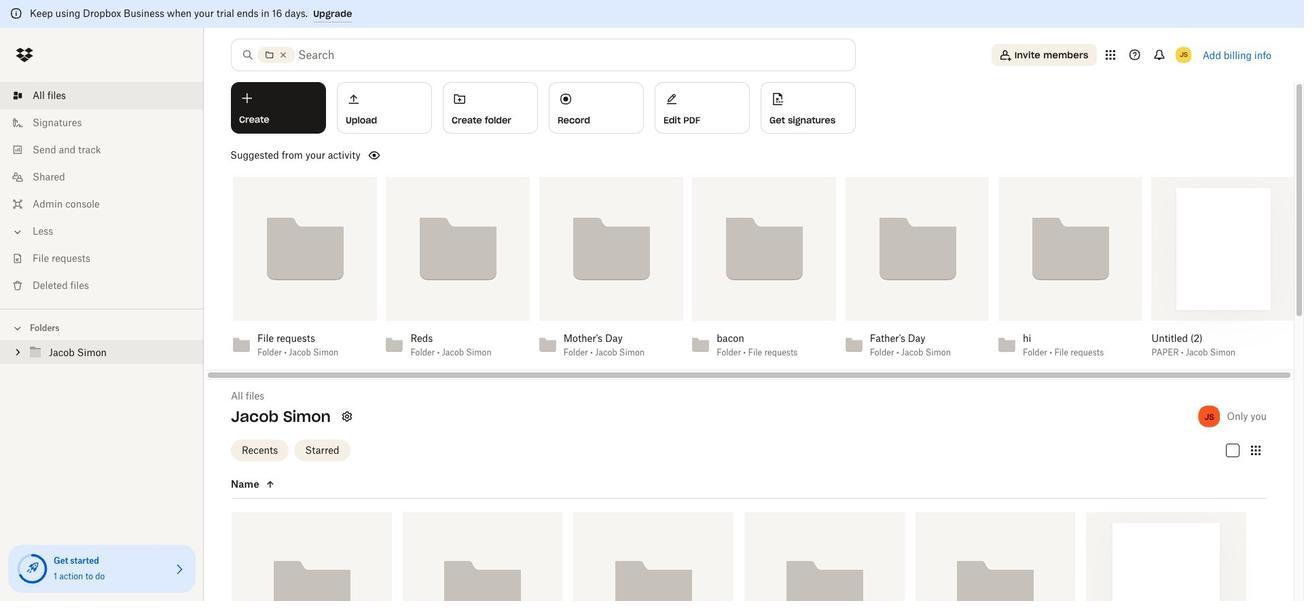 Task type: describe. For each thing, give the bounding box(es) containing it.
folder, mother's day row
[[574, 513, 734, 602]]

folder settings image
[[339, 409, 355, 425]]

folder, reds row
[[744, 513, 905, 602]]



Task type: locate. For each thing, give the bounding box(es) containing it.
Search in folder "Jacob Simon" text field
[[298, 47, 827, 63]]

dropbox image
[[11, 41, 38, 69]]

folder, father's day row
[[232, 513, 392, 602]]

file, _ getting started with dropbox paper.paper row
[[1086, 513, 1246, 602]]

list
[[0, 74, 204, 309]]

alert
[[0, 0, 1304, 28]]

folder, file requests row
[[403, 513, 563, 602]]

folder, send and track row
[[915, 513, 1075, 602]]

less image
[[11, 226, 24, 239]]

list item
[[0, 82, 204, 109]]



Task type: vqa. For each thing, say whether or not it's contained in the screenshot.
11th Only you
no



